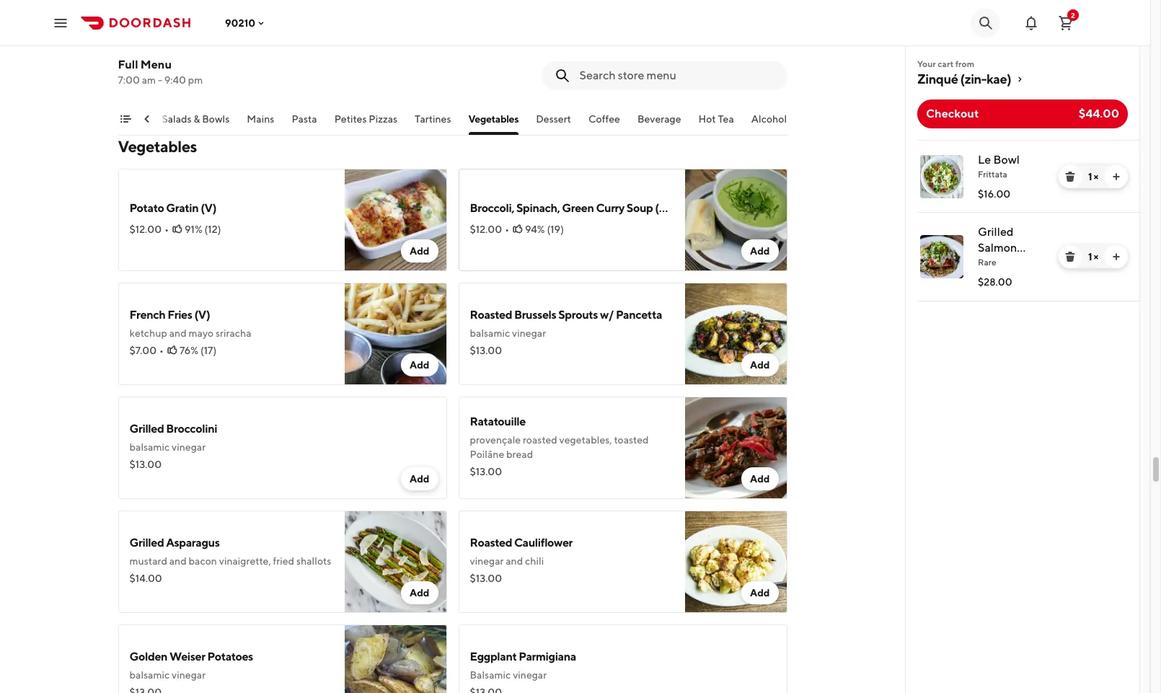 Task type: vqa. For each thing, say whether or not it's contained in the screenshot.


Task type: describe. For each thing, give the bounding box(es) containing it.
salami
[[130, 18, 163, 32]]

94%
[[525, 224, 545, 235]]

plate
[[978, 257, 1006, 271]]

alcohol
[[752, 113, 787, 125]]

pasta button
[[292, 112, 317, 135]]

zinqué (zin-kae)
[[918, 71, 1012, 87]]

ketchup
[[130, 328, 167, 339]]

w/
[[600, 308, 614, 322]]

grilled for grilled salmon plate (gf)
[[978, 225, 1014, 239]]

× for grilled salmon plate (gf)
[[1094, 251, 1099, 263]]

notification bell image
[[1023, 14, 1040, 31]]

french fries (v) image
[[345, 283, 447, 385]]

$13.00 for brussels
[[470, 345, 502, 356]]

balsamic inside grilled broccolini balsamic vinegar $13.00 add
[[130, 442, 170, 453]]

vinegar inside eggplant parmigiana balsamic vinegar
[[513, 670, 547, 681]]

91% (12)
[[185, 224, 221, 235]]

frittata
[[978, 169, 1008, 180]]

open menu image
[[52, 14, 69, 31]]

potato gratin (v) image
[[345, 169, 447, 271]]

grilled asparagus mustard and bacon vinaigrette, fried shallots $14.00
[[130, 536, 331, 584]]

gratin
[[166, 201, 199, 215]]

grilled for grilled asparagus mustard and bacon vinaigrette, fried shallots $14.00
[[130, 536, 164, 550]]

76%
[[180, 345, 198, 356]]

• for broccoli,
[[505, 224, 509, 235]]

roasted
[[523, 434, 558, 446]]

salads
[[162, 113, 192, 125]]

$13.00 for tartine
[[130, 55, 162, 66]]

add button for potato gratin (v)
[[401, 240, 438, 263]]

roasted cauliflower vinegar and chili $13.00
[[470, 536, 573, 584]]

alcohol button
[[752, 112, 787, 135]]

hot tea
[[699, 113, 734, 125]]

balsamic inside roasted brussels sprouts w/ pancetta balsamic vinegar $13.00
[[470, 328, 510, 339]]

zinqué
[[918, 71, 958, 87]]

2 items, open order cart image
[[1058, 14, 1075, 31]]

-
[[158, 74, 162, 86]]

and for roasted
[[506, 556, 523, 567]]

vegetables,
[[560, 434, 612, 446]]

&
[[194, 113, 200, 125]]

add button for ratatouille
[[742, 468, 779, 491]]

mains button
[[247, 112, 274, 135]]

add for french fries (v)
[[410, 359, 430, 371]]

soup
[[627, 201, 653, 215]]

76% (17)
[[180, 345, 217, 356]]

roasted for roasted brussels sprouts w/ pancetta
[[470, 308, 512, 322]]

potato gratin (v)
[[130, 201, 216, 215]]

90210
[[225, 17, 256, 28]]

$12.00 for potato gratin (v)
[[130, 224, 162, 235]]

add button for broccoli, spinach, green curry soup (gf)
[[742, 240, 779, 263]]

broccoli, spinach, green curry soup (gf)
[[470, 201, 679, 215]]

1 × for le bowl
[[1089, 171, 1099, 183]]

bacon
[[189, 556, 217, 567]]

broccoli, spinach, green curry soup (gf) image
[[685, 169, 787, 271]]

potatoes
[[207, 650, 253, 664]]

show menu categories image
[[119, 113, 131, 125]]

roasted cauliflower image
[[685, 511, 787, 613]]

golden
[[130, 650, 167, 664]]

add button for french fries (v)
[[401, 354, 438, 377]]

beverage
[[638, 113, 681, 125]]

coffee button
[[589, 112, 620, 135]]

$13.00 inside roasted cauliflower vinegar and chili $13.00
[[470, 573, 502, 584]]

and inside french fries (v) ketchup and mayo sriracha
[[169, 328, 187, 339]]

cornichons.
[[238, 38, 291, 49]]

dessert button
[[536, 112, 571, 135]]

potato
[[130, 201, 164, 215]]

2
[[1071, 10, 1076, 19]]

2 button
[[1052, 8, 1081, 37]]

broccolini
[[166, 422, 217, 436]]

remove item from cart image for le bowl
[[1065, 171, 1076, 183]]

1 for le bowl
[[1089, 171, 1092, 183]]

bowls
[[202, 113, 230, 125]]

fries
[[167, 308, 192, 322]]

toasted
[[614, 434, 649, 446]]

curry
[[596, 201, 625, 215]]

le bowl image
[[921, 155, 964, 198]]

golden weiser potatoes balsamic vinegar
[[130, 650, 253, 681]]

add button for roasted brussels sprouts w/ pancetta
[[742, 354, 779, 377]]

chili
[[525, 556, 544, 567]]

bowl
[[994, 153, 1020, 167]]

ratatouille
[[470, 415, 526, 429]]

petites pizzas button
[[335, 112, 398, 135]]

beverage button
[[638, 112, 681, 135]]

sriracha
[[216, 328, 252, 339]]

hot tea button
[[699, 112, 734, 135]]

zinqué (zin-kae) link
[[918, 71, 1128, 88]]

94% (19)
[[525, 224, 564, 235]]

vinegar inside roasted cauliflower vinegar and chili $13.00
[[470, 556, 504, 567]]

shallots
[[296, 556, 331, 567]]

salami tartine rosette de lyon, butter, cornichons. $13.00
[[130, 18, 291, 66]]

mains
[[247, 113, 274, 125]]

add for broccoli, spinach, green curry soup (gf)
[[750, 245, 770, 257]]

mayo
[[189, 328, 214, 339]]

pizzas
[[369, 113, 398, 125]]

salmon
[[978, 241, 1018, 255]]

roasted brussels sprouts w/ pancetta balsamic vinegar $13.00
[[470, 308, 662, 356]]

broccoli,
[[470, 201, 514, 215]]

golden weiser potatoes image
[[345, 625, 447, 693]]

$12.00 for broccoli, spinach, green curry soup (gf)
[[470, 224, 502, 235]]

your
[[918, 58, 936, 69]]

vinaigrette,
[[219, 556, 271, 567]]

checkout
[[926, 107, 979, 120]]

spinach,
[[517, 201, 560, 215]]

grilled salmon plate (gf) image
[[921, 235, 964, 278]]

$14.00
[[130, 573, 162, 584]]

pasta
[[292, 113, 317, 125]]



Task type: locate. For each thing, give the bounding box(es) containing it.
0 horizontal spatial •
[[160, 345, 164, 356]]

grilled up salmon at the top right of page
[[978, 225, 1014, 239]]

$12.00 •
[[130, 224, 169, 235], [470, 224, 509, 235]]

add for ratatouille
[[750, 473, 770, 485]]

2 × from the top
[[1094, 251, 1099, 263]]

vinegar down the broccolini
[[172, 442, 206, 453]]

0 vertical spatial add one to cart image
[[1111, 171, 1123, 183]]

(19)
[[547, 224, 564, 235]]

1 vertical spatial 1
[[1089, 251, 1092, 263]]

1 remove item from cart image from the top
[[1065, 171, 1076, 183]]

1 1 from the top
[[1089, 171, 1092, 183]]

$13.00 inside the ratatouille provençale roasted vegetables, toasted poilâne bread $13.00
[[470, 466, 502, 478]]

2 vertical spatial balsamic
[[130, 670, 170, 681]]

rare
[[978, 257, 997, 268]]

• down broccoli,
[[505, 224, 509, 235]]

1 add one to cart image from the top
[[1111, 171, 1123, 183]]

$12.00 • down potato
[[130, 224, 169, 235]]

green
[[562, 201, 594, 215]]

1 horizontal spatial $12.00 •
[[470, 224, 509, 235]]

× for le bowl
[[1094, 171, 1099, 183]]

1 vertical spatial add one to cart image
[[1111, 251, 1123, 263]]

$13.00 for provençale
[[470, 466, 502, 478]]

(zin-
[[961, 71, 987, 87]]

remove item from cart image for grilled salmon plate (gf)
[[1065, 251, 1076, 263]]

and
[[169, 328, 187, 339], [169, 556, 187, 567], [506, 556, 523, 567]]

0 horizontal spatial (gf)
[[655, 201, 679, 215]]

vinegar down weiser
[[172, 670, 206, 681]]

hot
[[699, 113, 716, 125]]

1 horizontal spatial •
[[165, 224, 169, 235]]

tea
[[718, 113, 734, 125]]

1 horizontal spatial (gf)
[[1008, 257, 1033, 271]]

poilâne
[[470, 449, 504, 460]]

roasted inside roasted cauliflower vinegar and chili $13.00
[[470, 536, 512, 550]]

full
[[118, 58, 138, 71]]

• right $7.00
[[160, 345, 164, 356]]

$13.00 inside roasted brussels sprouts w/ pancetta balsamic vinegar $13.00
[[470, 345, 502, 356]]

salads & bowls
[[162, 113, 230, 125]]

0 horizontal spatial $12.00 •
[[130, 224, 169, 235]]

Item Search search field
[[580, 68, 776, 84]]

(v) up (12)
[[201, 201, 216, 215]]

tartines button
[[415, 112, 451, 135]]

0 vertical spatial ×
[[1094, 171, 1099, 183]]

full menu 7:00 am - 9:40 pm
[[118, 58, 203, 86]]

1 $12.00 • from the left
[[130, 224, 169, 235]]

$12.00 down broccoli,
[[470, 224, 502, 235]]

list containing le bowl
[[906, 140, 1140, 302]]

balsamic inside golden weiser potatoes balsamic vinegar
[[130, 670, 170, 681]]

0 vertical spatial remove item from cart image
[[1065, 171, 1076, 183]]

list
[[906, 140, 1140, 302]]

1 roasted from the top
[[470, 308, 512, 322]]

1 × for grilled salmon plate (gf)
[[1089, 251, 1099, 263]]

coffee
[[589, 113, 620, 125]]

salami tartine image
[[345, 0, 447, 95]]

asparagus
[[166, 536, 220, 550]]

1 vertical spatial ×
[[1094, 251, 1099, 263]]

tartine
[[165, 18, 201, 32]]

vegetables left dessert
[[469, 113, 519, 125]]

(17)
[[200, 345, 217, 356]]

bread
[[506, 449, 533, 460]]

add one to cart image
[[1111, 171, 1123, 183], [1111, 251, 1123, 263]]

and inside the grilled asparagus mustard and bacon vinaigrette, fried shallots $14.00
[[169, 556, 187, 567]]

1 1 × from the top
[[1089, 171, 1099, 183]]

90210 button
[[225, 17, 267, 28]]

0 vertical spatial balsamic
[[470, 328, 510, 339]]

$12.00 down potato
[[130, 224, 162, 235]]

2 1 from the top
[[1089, 251, 1092, 263]]

grilled inside the grilled asparagus mustard and bacon vinaigrette, fried shallots $14.00
[[130, 536, 164, 550]]

$7.00
[[130, 345, 157, 356]]

2 roasted from the top
[[470, 536, 512, 550]]

vinegar
[[512, 328, 546, 339], [172, 442, 206, 453], [470, 556, 504, 567], [172, 670, 206, 681], [513, 670, 547, 681]]

grilled up mustard
[[130, 536, 164, 550]]

1 horizontal spatial $12.00
[[470, 224, 502, 235]]

scroll menu navigation left image
[[141, 113, 153, 125]]

2 add one to cart image from the top
[[1111, 251, 1123, 263]]

vinegar left chili
[[470, 556, 504, 567]]

roasted left brussels
[[470, 308, 512, 322]]

roasted for roasted cauliflower
[[470, 536, 512, 550]]

2 remove item from cart image from the top
[[1065, 251, 1076, 263]]

1 vertical spatial 1 ×
[[1089, 251, 1099, 263]]

grilled asparagus image
[[345, 511, 447, 613]]

1 ×
[[1089, 171, 1099, 183], [1089, 251, 1099, 263]]

(gf) inside grilled salmon plate (gf)
[[1008, 257, 1033, 271]]

roasted inside roasted brussels sprouts w/ pancetta balsamic vinegar $13.00
[[470, 308, 512, 322]]

vinegar inside roasted brussels sprouts w/ pancetta balsamic vinegar $13.00
[[512, 328, 546, 339]]

add button
[[401, 240, 438, 263], [742, 240, 779, 263], [401, 354, 438, 377], [742, 354, 779, 377], [401, 468, 438, 491], [742, 468, 779, 491], [401, 582, 438, 605], [742, 582, 779, 605]]

petites
[[335, 113, 367, 125]]

de
[[168, 38, 179, 49]]

(v) for gratin
[[201, 201, 216, 215]]

$12.00 • for broccoli,
[[470, 224, 509, 235]]

0 vertical spatial grilled
[[978, 225, 1014, 239]]

add one to cart image for grilled salmon plate (gf)
[[1111, 251, 1123, 263]]

and left chili
[[506, 556, 523, 567]]

petites pizzas
[[335, 113, 398, 125]]

1 vertical spatial (v)
[[194, 308, 210, 322]]

pm
[[188, 74, 203, 86]]

remove item from cart image
[[1065, 171, 1076, 183], [1065, 251, 1076, 263]]

cart
[[938, 58, 954, 69]]

grilled inside grilled salmon plate (gf)
[[978, 225, 1014, 239]]

add one to cart image for le bowl
[[1111, 171, 1123, 183]]

$13.00 inside salami tartine rosette de lyon, butter, cornichons. $13.00
[[130, 55, 162, 66]]

add button for grilled asparagus
[[401, 582, 438, 605]]

dessert
[[536, 113, 571, 125]]

(v) for fries
[[194, 308, 210, 322]]

fried
[[273, 556, 294, 567]]

$44.00
[[1079, 107, 1120, 120]]

ratatouille provençale roasted vegetables, toasted poilâne bread $13.00
[[470, 415, 649, 478]]

le bowl frittata
[[978, 153, 1020, 180]]

2 1 × from the top
[[1089, 251, 1099, 263]]

×
[[1094, 171, 1099, 183], [1094, 251, 1099, 263]]

add for roasted cauliflower
[[750, 587, 770, 599]]

balsamic
[[470, 670, 511, 681]]

$28.00
[[978, 276, 1013, 288]]

(gf) right soup
[[655, 201, 679, 215]]

grilled
[[978, 225, 1014, 239], [130, 422, 164, 436], [130, 536, 164, 550]]

1 × from the top
[[1094, 171, 1099, 183]]

1 vertical spatial balsamic
[[130, 442, 170, 453]]

1 vertical spatial vegetables
[[118, 137, 197, 156]]

(12)
[[205, 224, 221, 235]]

sprouts
[[559, 308, 598, 322]]

(v) up mayo
[[194, 308, 210, 322]]

$7.00 •
[[130, 345, 164, 356]]

rosette
[[130, 38, 166, 49]]

french
[[130, 308, 165, 322]]

roasted brussels sprouts w/ pancetta image
[[685, 283, 787, 385]]

provençale
[[470, 434, 521, 446]]

2 $12.00 from the left
[[470, 224, 502, 235]]

brussels
[[514, 308, 557, 322]]

1 horizontal spatial vegetables
[[469, 113, 519, 125]]

tartines
[[415, 113, 451, 125]]

0 vertical spatial roasted
[[470, 308, 512, 322]]

add for potato gratin (v)
[[410, 245, 430, 257]]

0 vertical spatial 1
[[1089, 171, 1092, 183]]

(gf) down salmon at the top right of page
[[1008, 257, 1033, 271]]

lyon,
[[181, 38, 203, 49]]

2 horizontal spatial •
[[505, 224, 509, 235]]

vegetables down scroll menu navigation left image
[[118, 137, 197, 156]]

grilled left the broccolini
[[130, 422, 164, 436]]

le
[[978, 153, 991, 167]]

1
[[1089, 171, 1092, 183], [1089, 251, 1092, 263]]

and inside roasted cauliflower vinegar and chili $13.00
[[506, 556, 523, 567]]

7:00
[[118, 74, 140, 86]]

grilled salmon plate (gf)
[[978, 225, 1033, 271]]

1 $12.00 from the left
[[130, 224, 162, 235]]

parmigiana
[[519, 650, 576, 664]]

• for potato
[[165, 224, 169, 235]]

your cart from
[[918, 58, 975, 69]]

$12.00
[[130, 224, 162, 235], [470, 224, 502, 235]]

salads & bowls button
[[162, 112, 230, 135]]

add button for roasted cauliflower
[[742, 582, 779, 605]]

and for grilled
[[169, 556, 187, 567]]

roasted
[[470, 308, 512, 322], [470, 536, 512, 550]]

vinegar down brussels
[[512, 328, 546, 339]]

grilled inside grilled broccolini balsamic vinegar $13.00 add
[[130, 422, 164, 436]]

and down "asparagus"
[[169, 556, 187, 567]]

0 vertical spatial (v)
[[201, 201, 216, 215]]

(v) inside french fries (v) ketchup and mayo sriracha
[[194, 308, 210, 322]]

1 vertical spatial grilled
[[130, 422, 164, 436]]

pancetta
[[616, 308, 662, 322]]

•
[[165, 224, 169, 235], [505, 224, 509, 235], [160, 345, 164, 356]]

grilled broccolini balsamic vinegar $13.00 add
[[130, 422, 430, 485]]

add for roasted brussels sprouts w/ pancetta
[[750, 359, 770, 371]]

from
[[956, 58, 975, 69]]

cauliflower
[[514, 536, 573, 550]]

1 vertical spatial remove item from cart image
[[1065, 251, 1076, 263]]

vinegar inside golden weiser potatoes balsamic vinegar
[[172, 670, 206, 681]]

$12.00 • down broccoli,
[[470, 224, 509, 235]]

91%
[[185, 224, 203, 235]]

• down potato gratin (v)
[[165, 224, 169, 235]]

0 vertical spatial 1 ×
[[1089, 171, 1099, 183]]

$13.00 inside grilled broccolini balsamic vinegar $13.00 add
[[130, 459, 162, 470]]

and down the 'fries'
[[169, 328, 187, 339]]

2 $12.00 • from the left
[[470, 224, 509, 235]]

ratatouille image
[[685, 397, 787, 499]]

1 for grilled salmon plate (gf)
[[1089, 251, 1092, 263]]

2 vertical spatial grilled
[[130, 536, 164, 550]]

$16.00
[[978, 188, 1011, 200]]

grilled for grilled broccolini balsamic vinegar $13.00 add
[[130, 422, 164, 436]]

(gf)
[[655, 201, 679, 215], [1008, 257, 1033, 271]]

0 vertical spatial vegetables
[[469, 113, 519, 125]]

roasted left cauliflower
[[470, 536, 512, 550]]

butter,
[[205, 38, 236, 49]]

vinegar inside grilled broccolini balsamic vinegar $13.00 add
[[172, 442, 206, 453]]

vinegar down parmigiana
[[513, 670, 547, 681]]

menu
[[141, 58, 172, 71]]

1 vertical spatial roasted
[[470, 536, 512, 550]]

0 horizontal spatial $12.00
[[130, 224, 162, 235]]

add inside grilled broccolini balsamic vinegar $13.00 add
[[410, 473, 430, 485]]

french fries (v) ketchup and mayo sriracha
[[130, 308, 252, 339]]

0 horizontal spatial vegetables
[[118, 137, 197, 156]]

add for grilled asparagus
[[410, 587, 430, 599]]

1 vertical spatial (gf)
[[1008, 257, 1033, 271]]

$12.00 • for potato
[[130, 224, 169, 235]]

weiser
[[170, 650, 205, 664]]

eggplant
[[470, 650, 517, 664]]

0 vertical spatial (gf)
[[655, 201, 679, 215]]



